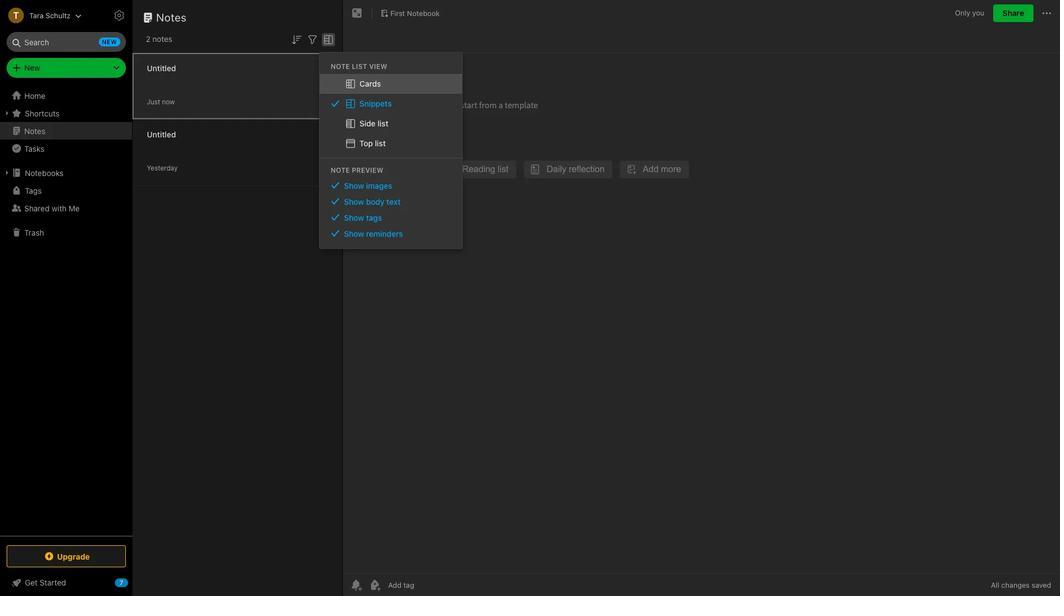Task type: describe. For each thing, give the bounding box(es) containing it.
just now
[[147, 98, 175, 106]]

expand note image
[[351, 7, 364, 20]]

tasks button
[[0, 140, 132, 157]]

cards
[[360, 79, 381, 88]]

side list link
[[320, 114, 463, 134]]

body
[[366, 197, 385, 207]]

yesterday
[[147, 164, 178, 172]]

show tags
[[344, 213, 382, 223]]

now
[[162, 98, 175, 106]]

shared with me link
[[0, 199, 132, 217]]

shared with me
[[24, 204, 80, 213]]

Add tag field
[[387, 581, 470, 591]]

dropdown list menu containing show images
[[320, 178, 463, 242]]

cards link
[[320, 74, 463, 94]]

notes
[[153, 34, 172, 44]]

top list link
[[320, 134, 463, 154]]

more actions image
[[1041, 7, 1054, 20]]

trash
[[24, 228, 44, 237]]

trash link
[[0, 224, 132, 241]]

tags
[[366, 213, 382, 223]]

Note Editor text field
[[343, 53, 1061, 574]]

first notebook button
[[377, 6, 444, 21]]

show body text link
[[320, 194, 463, 210]]

get
[[25, 579, 38, 588]]

cards menu item
[[320, 74, 463, 94]]

tags
[[25, 186, 42, 195]]

2 notes
[[146, 34, 172, 44]]

me
[[69, 204, 80, 213]]

view
[[369, 62, 388, 71]]

all
[[992, 581, 1000, 590]]

More actions field
[[1041, 4, 1054, 22]]

home link
[[0, 87, 133, 104]]

note for note list view
[[331, 62, 350, 71]]

Help and Learning task checklist field
[[0, 575, 133, 592]]

share button
[[994, 4, 1034, 22]]

untitled for yesterday
[[147, 130, 176, 139]]

show images
[[344, 181, 393, 191]]

upgrade
[[57, 552, 90, 562]]

show body text
[[344, 197, 401, 207]]

shared
[[24, 204, 50, 213]]

notebooks
[[25, 168, 64, 178]]

list for top list
[[375, 139, 386, 148]]

notebook
[[407, 9, 440, 17]]

tasks
[[24, 144, 44, 153]]

preview
[[352, 166, 384, 174]]

1 vertical spatial notes
[[24, 126, 45, 136]]

expand notebooks image
[[3, 169, 12, 177]]

tags button
[[0, 182, 132, 199]]

get started
[[25, 579, 66, 588]]

reminders
[[366, 229, 403, 239]]

shortcuts button
[[0, 104, 132, 122]]



Task type: locate. For each thing, give the bounding box(es) containing it.
0 horizontal spatial notes
[[24, 126, 45, 136]]

tree containing home
[[0, 87, 133, 536]]

show reminders link
[[320, 226, 463, 242]]

first
[[391, 9, 405, 17]]

show for show reminders
[[344, 229, 364, 239]]

click to collapse image
[[128, 576, 137, 590]]

new button
[[7, 58, 126, 78]]

images
[[366, 181, 393, 191]]

saved
[[1032, 581, 1052, 590]]

0 vertical spatial dropdown list menu
[[320, 74, 463, 154]]

notes
[[156, 11, 187, 24], [24, 126, 45, 136]]

upgrade button
[[7, 546, 126, 568]]

7
[[120, 580, 123, 587]]

untitled down just now
[[147, 130, 176, 139]]

changes
[[1002, 581, 1031, 590]]

notes up tasks
[[24, 126, 45, 136]]

home
[[24, 91, 45, 100]]

0 vertical spatial untitled
[[147, 63, 176, 73]]

dropdown list menu containing cards
[[320, 74, 463, 154]]

only you
[[956, 8, 985, 17]]

View options field
[[319, 32, 335, 46]]

Account field
[[0, 4, 82, 27]]

list
[[352, 62, 368, 71]]

snippets
[[360, 99, 392, 108]]

notes up notes
[[156, 11, 187, 24]]

top
[[360, 139, 373, 148]]

1 show from the top
[[344, 181, 364, 191]]

note list view
[[331, 62, 388, 71]]

show reminders
[[344, 229, 403, 239]]

new
[[102, 38, 117, 45]]

dropdown list menu
[[320, 74, 463, 154], [320, 178, 463, 242]]

top list
[[360, 139, 386, 148]]

show left tags
[[344, 213, 364, 223]]

note
[[331, 62, 350, 71], [331, 166, 350, 174]]

1 vertical spatial list
[[375, 139, 386, 148]]

new
[[24, 63, 40, 72]]

2
[[146, 34, 150, 44]]

show down show tags
[[344, 229, 364, 239]]

add tag image
[[369, 579, 382, 592]]

new search field
[[14, 32, 120, 52]]

with
[[52, 204, 67, 213]]

add filters image
[[306, 33, 319, 46]]

show for show images
[[344, 181, 364, 191]]

notebooks link
[[0, 164, 132, 182]]

list
[[378, 119, 389, 128], [375, 139, 386, 148]]

only
[[956, 8, 971, 17]]

3 show from the top
[[344, 213, 364, 223]]

untitled
[[147, 63, 176, 73], [147, 130, 176, 139]]

side
[[360, 119, 376, 128]]

tara
[[29, 11, 44, 20]]

show down note preview
[[344, 181, 364, 191]]

first notebook
[[391, 9, 440, 17]]

tara schultz
[[29, 11, 71, 20]]

0 vertical spatial notes
[[156, 11, 187, 24]]

list for side list
[[378, 119, 389, 128]]

Add filters field
[[306, 32, 319, 46]]

0 vertical spatial note
[[331, 62, 350, 71]]

note preview
[[331, 166, 384, 174]]

all changes saved
[[992, 581, 1052, 590]]

show for show body text
[[344, 197, 364, 207]]

1 vertical spatial dropdown list menu
[[320, 178, 463, 242]]

4 show from the top
[[344, 229, 364, 239]]

tree
[[0, 87, 133, 536]]

2 show from the top
[[344, 197, 364, 207]]

1 vertical spatial untitled
[[147, 130, 176, 139]]

side list
[[360, 119, 389, 128]]

note left preview
[[331, 166, 350, 174]]

show tags link
[[320, 210, 463, 226]]

0 vertical spatial list
[[378, 119, 389, 128]]

1 vertical spatial note
[[331, 166, 350, 174]]

Search text field
[[14, 32, 118, 52]]

note for note preview
[[331, 166, 350, 174]]

note left list
[[331, 62, 350, 71]]

text
[[387, 197, 401, 207]]

started
[[40, 579, 66, 588]]

untitled for just now
[[147, 63, 176, 73]]

show
[[344, 181, 364, 191], [344, 197, 364, 207], [344, 213, 364, 223], [344, 229, 364, 239]]

2 note from the top
[[331, 166, 350, 174]]

list right side
[[378, 119, 389, 128]]

1 untitled from the top
[[147, 63, 176, 73]]

note window element
[[343, 0, 1061, 597]]

you
[[973, 8, 985, 17]]

just
[[147, 98, 160, 106]]

settings image
[[113, 9, 126, 22]]

show images link
[[320, 178, 463, 194]]

1 note from the top
[[331, 62, 350, 71]]

1 horizontal spatial notes
[[156, 11, 187, 24]]

show up show tags
[[344, 197, 364, 207]]

untitled down notes
[[147, 63, 176, 73]]

show for show tags
[[344, 213, 364, 223]]

add a reminder image
[[350, 579, 363, 592]]

notes link
[[0, 122, 132, 140]]

Sort options field
[[290, 32, 303, 46]]

2 untitled from the top
[[147, 130, 176, 139]]

schultz
[[46, 11, 71, 20]]

1 dropdown list menu from the top
[[320, 74, 463, 154]]

shortcuts
[[25, 109, 60, 118]]

share
[[1003, 8, 1025, 18]]

2 dropdown list menu from the top
[[320, 178, 463, 242]]

snippets link
[[320, 94, 463, 114]]

list right top
[[375, 139, 386, 148]]



Task type: vqa. For each thing, say whether or not it's contained in the screenshot.
row group
no



